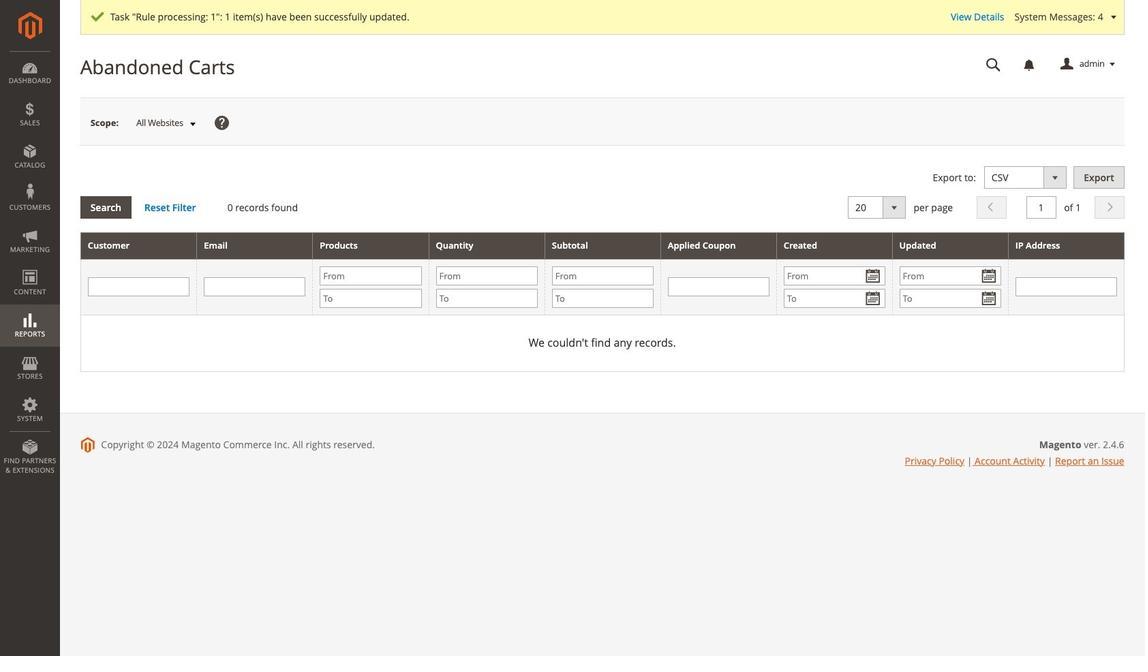 Task type: describe. For each thing, give the bounding box(es) containing it.
2 to text field from the left
[[552, 289, 654, 308]]

3 to text field from the left
[[784, 289, 885, 308]]

from text field for to text field
[[320, 266, 422, 286]]

4 to text field from the left
[[900, 289, 1001, 308]]

To text field
[[320, 289, 422, 308]]

from text field for first to text box from right
[[900, 266, 1001, 286]]

from text field for 1st to text box from left
[[436, 266, 538, 286]]

from text field for third to text box from the right
[[552, 266, 654, 286]]



Task type: vqa. For each thing, say whether or not it's contained in the screenshot.
second To TEXT FIELD from right
yes



Task type: locate. For each thing, give the bounding box(es) containing it.
From text field
[[784, 266, 885, 286]]

magento admin panel image
[[18, 12, 42, 40]]

To text field
[[436, 289, 538, 308], [552, 289, 654, 308], [784, 289, 885, 308], [900, 289, 1001, 308]]

1 from text field from the left
[[320, 266, 422, 286]]

3 from text field from the left
[[552, 266, 654, 286]]

2 from text field from the left
[[436, 266, 538, 286]]

From text field
[[320, 266, 422, 286], [436, 266, 538, 286], [552, 266, 654, 286], [900, 266, 1001, 286]]

menu bar
[[0, 51, 60, 482]]

None text field
[[977, 52, 1011, 76], [1026, 196, 1056, 219], [88, 278, 190, 297], [204, 278, 306, 297], [668, 278, 769, 297], [1016, 278, 1117, 297], [977, 52, 1011, 76], [1026, 196, 1056, 219], [88, 278, 190, 297], [204, 278, 306, 297], [668, 278, 769, 297], [1016, 278, 1117, 297]]

4 from text field from the left
[[900, 266, 1001, 286]]

1 to text field from the left
[[436, 289, 538, 308]]



